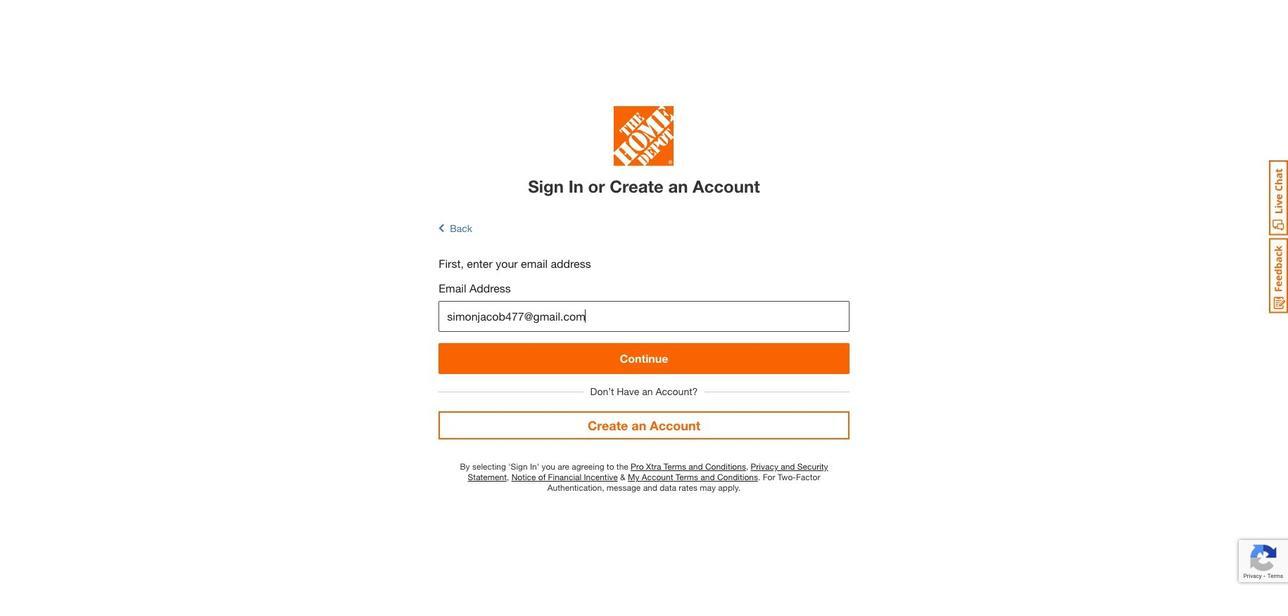Task type: locate. For each thing, give the bounding box(es) containing it.
None email field
[[439, 301, 850, 332]]

live chat image
[[1270, 161, 1289, 236]]

feedback link image
[[1270, 238, 1289, 314]]



Task type: vqa. For each thing, say whether or not it's contained in the screenshot.
Feedback Link Image
yes



Task type: describe. For each thing, give the bounding box(es) containing it.
thd logo image
[[614, 106, 674, 170]]

back arrow image
[[439, 223, 445, 235]]



